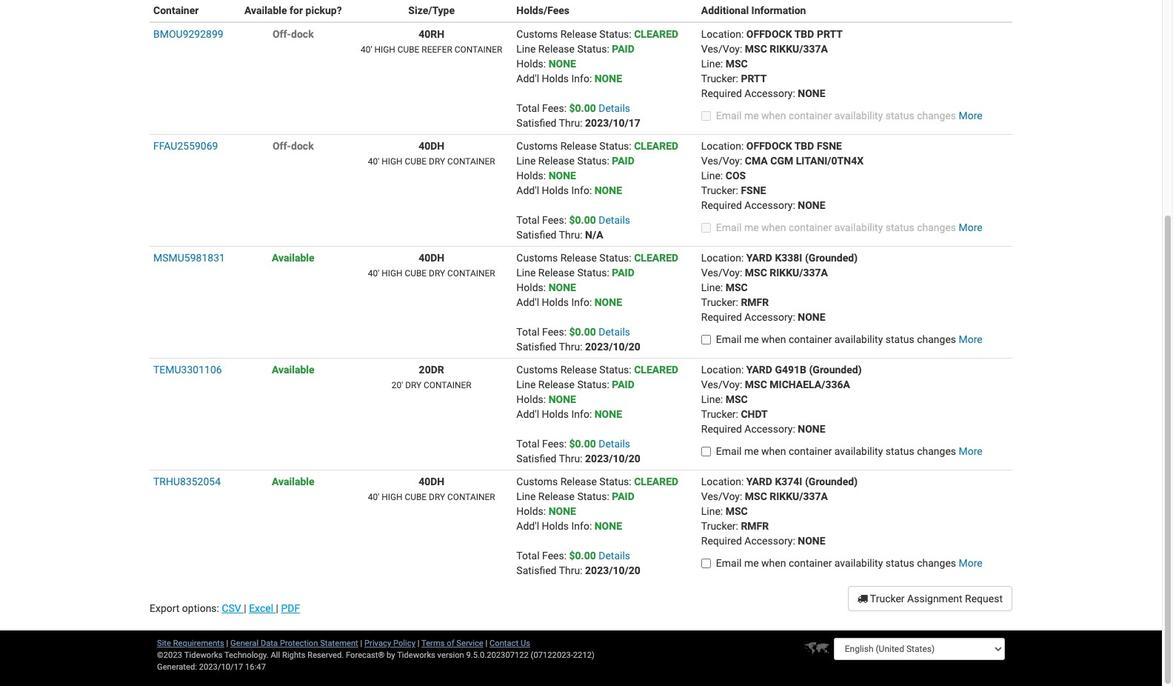 Task type: describe. For each thing, give the bounding box(es) containing it.
0 horizontal spatial prtt
[[741, 73, 767, 84]]

email me when container availability status changes more for location : yard k338i (grounded) ves/voy: msc rikku/337a line: msc trucker: rmfr required accessory : none
[[716, 333, 983, 345]]

details link for location : yard k374i (grounded) ves/voy: msc rikku/337a line: msc trucker: rmfr required accessory : none
[[599, 550, 631, 562]]

cube for trhu8352054
[[405, 492, 427, 502]]

40' for ffau2559069
[[368, 156, 380, 167]]

add'l for location : yard k374i (grounded) ves/voy: msc rikku/337a line: msc trucker: rmfr required accessory : none
[[517, 520, 540, 532]]

reefer
[[422, 44, 453, 55]]

changes for location : yard g491b (grounded) ves/voy: msc michaela/336a line: msc trucker: chdt required accessory : none
[[918, 445, 957, 457]]

details for location : offdock tbd prtt ves/voy: msc rikku/337a line: msc trucker: prtt required accessory : none
[[599, 102, 631, 114]]

ves/voy: for location : yard k338i (grounded) ves/voy: msc rikku/337a line: msc trucker: rmfr required accessory : none
[[702, 267, 743, 279]]

location for location : yard k338i (grounded) ves/voy: msc rikku/337a line: msc trucker: rmfr required accessory : none
[[702, 252, 742, 264]]

9.5.0.202307122
[[467, 651, 529, 660]]

site
[[157, 639, 171, 648]]

trhu8352054
[[153, 476, 221, 488]]

rikku/337a for k374i
[[770, 491, 829, 502]]

paid for location : yard k374i (grounded) ves/voy: msc rikku/337a line: msc trucker: rmfr required accessory : none
[[612, 491, 635, 502]]

terms
[[422, 639, 445, 648]]

(grounded) for location : yard k338i (grounded) ves/voy: msc rikku/337a line: msc trucker: rmfr required accessory : none
[[806, 252, 858, 264]]

customs release status : cleared line release status : paid holds: none add'l holds info: none for location : offdock tbd fsne ves/voy: cma cgm litani/0tn4x line: cos trucker: fsne required accessory : none
[[517, 140, 679, 196]]

g491b
[[775, 364, 807, 376]]

contact us link
[[490, 639, 531, 648]]

add'l for location : yard g491b (grounded) ves/voy: msc michaela/336a line: msc trucker: chdt required accessory : none
[[517, 408, 540, 420]]

version
[[438, 651, 464, 660]]

holds: for location : yard k374i (grounded) ves/voy: msc rikku/337a line: msc trucker: rmfr required accessory : none
[[517, 505, 546, 517]]

changes for location : yard k338i (grounded) ves/voy: msc rikku/337a line: msc trucker: rmfr required accessory : none
[[918, 333, 957, 345]]

satisfied for location : yard k338i (grounded) ves/voy: msc rikku/337a line: msc trucker: rmfr required accessory : none
[[517, 341, 557, 353]]

holds: for location : offdock tbd prtt ves/voy: msc rikku/337a line: msc trucker: prtt required accessory : none
[[517, 58, 546, 70]]

details for location : yard k374i (grounded) ves/voy: msc rikku/337a line: msc trucker: rmfr required accessory : none
[[599, 550, 631, 562]]

40rh
[[419, 28, 445, 40]]

options:
[[182, 603, 219, 614]]

total fees: $0.00 details satisfied thru: n/a
[[517, 214, 631, 241]]

when for location : yard k338i (grounded) ves/voy: msc rikku/337a line: msc trucker: rmfr required accessory : none
[[762, 333, 787, 345]]

changes for location : offdock tbd prtt ves/voy: msc rikku/337a line: msc trucker: prtt required accessory : none
[[918, 110, 957, 122]]

20dr 20' dry container
[[392, 364, 472, 391]]

container for location : yard k374i (grounded) ves/voy: msc rikku/337a line: msc trucker: rmfr required accessory : none
[[789, 557, 833, 569]]

me for location : yard k338i (grounded) ves/voy: msc rikku/337a line: msc trucker: rmfr required accessory : none
[[745, 333, 759, 345]]

requirements
[[173, 639, 224, 648]]

more link for location : offdock tbd fsne ves/voy: cma cgm litani/0tn4x line: cos trucker: fsne required accessory : none
[[959, 222, 983, 233]]

trucker: for location : yard k338i (grounded) ves/voy: msc rikku/337a line: msc trucker: rmfr required accessory : none
[[702, 296, 739, 308]]

when for location : offdock tbd fsne ves/voy: cma cgm litani/0tn4x line: cos trucker: fsne required accessory : none
[[762, 222, 787, 233]]

location : offdock tbd prtt ves/voy: msc rikku/337a line: msc trucker: prtt required accessory : none
[[702, 28, 843, 99]]

total for location : yard g491b (grounded) ves/voy: msc michaela/336a line: msc trucker: chdt required accessory : none
[[517, 438, 540, 450]]

rmfr for k338i
[[741, 296, 769, 308]]

holds for location : yard k374i (grounded) ves/voy: msc rikku/337a line: msc trucker: rmfr required accessory : none
[[542, 520, 569, 532]]

of
[[447, 639, 455, 648]]

general data protection statement link
[[231, 639, 359, 648]]

cube for bmou9292899
[[398, 44, 420, 55]]

service
[[457, 639, 484, 648]]

us
[[521, 639, 531, 648]]

email for location : yard g491b (grounded) ves/voy: msc michaela/336a line: msc trucker: chdt required accessory : none
[[716, 445, 742, 457]]

status for location : yard k374i (grounded) ves/voy: msc rikku/337a line: msc trucker: rmfr required accessory : none
[[886, 557, 915, 569]]

1 vertical spatial fsne
[[741, 185, 767, 196]]

required for location : yard k338i (grounded) ves/voy: msc rikku/337a line: msc trucker: rmfr required accessory : none
[[702, 311, 742, 323]]

general
[[231, 639, 259, 648]]

location : yard k338i (grounded) ves/voy: msc rikku/337a line: msc trucker: rmfr required accessory : none
[[702, 252, 858, 323]]

location for location : yard k374i (grounded) ves/voy: msc rikku/337a line: msc trucker: rmfr required accessory : none
[[702, 476, 742, 488]]

bmou9292899 link
[[153, 28, 224, 40]]

when for location : offdock tbd prtt ves/voy: msc rikku/337a line: msc trucker: prtt required accessory : none
[[762, 110, 787, 122]]

line for location : offdock tbd fsne ves/voy: cma cgm litani/0tn4x line: cos trucker: fsne required accessory : none
[[517, 155, 536, 167]]

line: for location : yard k374i (grounded) ves/voy: msc rikku/337a line: msc trucker: rmfr required accessory : none
[[702, 505, 724, 517]]

csv link
[[222, 603, 244, 614]]

size/type
[[409, 4, 455, 16]]

line: inside location : offdock tbd fsne ves/voy: cma cgm litani/0tn4x line: cos trucker: fsne required accessory : none
[[702, 170, 724, 182]]

container for location : yard g491b (grounded) ves/voy: msc michaela/336a line: msc trucker: chdt required accessory : none
[[789, 445, 833, 457]]

details link for location : offdock tbd prtt ves/voy: msc rikku/337a line: msc trucker: prtt required accessory : none
[[599, 102, 631, 114]]

rmfr for k374i
[[741, 520, 769, 532]]

required for location : yard g491b (grounded) ves/voy: msc michaela/336a line: msc trucker: chdt required accessory : none
[[702, 423, 742, 435]]

status for location : offdock tbd prtt ves/voy: msc rikku/337a line: msc trucker: prtt required accessory : none
[[886, 110, 915, 122]]

line: for location : yard k338i (grounded) ves/voy: msc rikku/337a line: msc trucker: rmfr required accessory : none
[[702, 282, 724, 293]]

reserved.
[[308, 651, 344, 660]]

status for location : yard k338i (grounded) ves/voy: msc rikku/337a line: msc trucker: rmfr required accessory : none
[[886, 333, 915, 345]]

temu3301106 link
[[153, 364, 222, 376]]

holds/fees
[[517, 4, 570, 16]]

privacy policy link
[[365, 639, 416, 648]]

trhu8352054 link
[[153, 476, 221, 488]]

pdf
[[281, 603, 300, 614]]

customs for location : yard k374i (grounded) ves/voy: msc rikku/337a line: msc trucker: rmfr required accessory : none
[[517, 476, 558, 488]]

availability for location : yard g491b (grounded) ves/voy: msc michaela/336a line: msc trucker: chdt required accessory : none
[[835, 445, 884, 457]]

rights
[[282, 651, 306, 660]]

none inside the location : yard k374i (grounded) ves/voy: msc rikku/337a line: msc trucker: rmfr required accessory : none
[[798, 535, 826, 547]]

add'l for location : offdock tbd fsne ves/voy: cma cgm litani/0tn4x line: cos trucker: fsne required accessory : none
[[517, 185, 540, 196]]

contact
[[490, 639, 519, 648]]

total for location : yard k338i (grounded) ves/voy: msc rikku/337a line: msc trucker: rmfr required accessory : none
[[517, 326, 540, 338]]

tbd for prtt
[[795, 28, 815, 40]]

assignment
[[908, 593, 963, 605]]

n/a
[[586, 229, 604, 241]]

accessory for k338i
[[745, 311, 793, 323]]

total fees: $0.00 details satisfied thru: 2023/10/20 for location : yard g491b (grounded) ves/voy: msc michaela/336a line: msc trucker: chdt required accessory : none
[[517, 438, 641, 465]]

status for location : yard g491b (grounded) ves/voy: msc michaela/336a line: msc trucker: chdt required accessory : none
[[886, 445, 915, 457]]

rikku/337a for tbd
[[770, 43, 829, 55]]

total for location : offdock tbd prtt ves/voy: msc rikku/337a line: msc trucker: prtt required accessory : none
[[517, 102, 540, 114]]

info: for location : offdock tbd fsne ves/voy: cma cgm litani/0tn4x line: cos trucker: fsne required accessory : none
[[572, 185, 592, 196]]

cleared for location : offdock tbd fsne ves/voy: cma cgm litani/0tn4x line: cos trucker: fsne required accessory : none
[[635, 140, 679, 152]]

generated:
[[157, 663, 197, 672]]

(grounded) for location : yard k374i (grounded) ves/voy: msc rikku/337a line: msc trucker: rmfr required accessory : none
[[806, 476, 858, 488]]

©2023 tideworks
[[157, 651, 223, 660]]

| up 'forecast®'
[[361, 639, 363, 648]]

add'l for location : yard k338i (grounded) ves/voy: msc rikku/337a line: msc trucker: rmfr required accessory : none
[[517, 296, 540, 308]]

thru: for location : offdock tbd fsne ves/voy: cma cgm litani/0tn4x line: cos trucker: fsne required accessory : none
[[559, 229, 583, 241]]

container for location : offdock tbd fsne ves/voy: cma cgm litani/0tn4x line: cos trucker: fsne required accessory : none
[[448, 156, 495, 167]]

ffau2559069 link
[[153, 140, 218, 152]]

policy
[[394, 639, 416, 648]]

for
[[290, 4, 303, 16]]

k338i
[[775, 252, 803, 264]]

details link for location : offdock tbd fsne ves/voy: cma cgm litani/0tn4x line: cos trucker: fsne required accessory : none
[[599, 214, 631, 226]]

none inside location : yard g491b (grounded) ves/voy: msc michaela/336a line: msc trucker: chdt required accessory : none
[[798, 423, 826, 435]]

40rh 40' high cube reefer container
[[361, 28, 503, 55]]

by
[[387, 651, 395, 660]]

high for bmou9292899
[[375, 44, 396, 55]]

none inside location : offdock tbd prtt ves/voy: msc rikku/337a line: msc trucker: prtt required accessory : none
[[798, 87, 826, 99]]

trucker assignment request button
[[848, 586, 1013, 611]]

email me when container availability status changes more for location : yard k374i (grounded) ves/voy: msc rikku/337a line: msc trucker: rmfr required accessory : none
[[716, 557, 983, 569]]

truck image
[[858, 594, 868, 604]]

20dr
[[419, 364, 444, 376]]

k374i
[[775, 476, 803, 488]]

| left the pdf link
[[276, 603, 279, 614]]

data
[[261, 639, 278, 648]]

total fees: $0.00 details satisfied thru: 2023/10/17
[[517, 102, 641, 129]]

total fees: $0.00 details satisfied thru: 2023/10/20 for location : yard k374i (grounded) ves/voy: msc rikku/337a line: msc trucker: rmfr required accessory : none
[[517, 550, 641, 577]]

ffau2559069
[[153, 140, 218, 152]]

technology.
[[225, 651, 269, 660]]

holds: for location : offdock tbd fsne ves/voy: cma cgm litani/0tn4x line: cos trucker: fsne required accessory : none
[[517, 170, 546, 182]]

2212)
[[573, 651, 595, 660]]

40dh for ffau2559069
[[419, 140, 445, 152]]

dock for ffau2559069
[[291, 140, 314, 152]]

tideworks
[[397, 651, 436, 660]]

line for location : yard k338i (grounded) ves/voy: msc rikku/337a line: msc trucker: rmfr required accessory : none
[[517, 267, 536, 279]]

container for location : yard k338i (grounded) ves/voy: msc rikku/337a line: msc trucker: rmfr required accessory : none
[[448, 268, 495, 279]]

ves/voy: for location : yard k374i (grounded) ves/voy: msc rikku/337a line: msc trucker: rmfr required accessory : none
[[702, 491, 743, 502]]

site requirements link
[[157, 639, 224, 648]]

yard for k374i
[[747, 476, 773, 488]]

michaela/336a
[[770, 379, 851, 391]]

customs for location : yard k338i (grounded) ves/voy: msc rikku/337a line: msc trucker: rmfr required accessory : none
[[517, 252, 558, 264]]

details link for location : yard k338i (grounded) ves/voy: msc rikku/337a line: msc trucker: rmfr required accessory : none
[[599, 326, 631, 338]]

$0.00 for location : yard g491b (grounded) ves/voy: msc michaela/336a line: msc trucker: chdt required accessory : none
[[570, 438, 596, 450]]

holds for location : yard k338i (grounded) ves/voy: msc rikku/337a line: msc trucker: rmfr required accessory : none
[[542, 296, 569, 308]]

line: for location : yard g491b (grounded) ves/voy: msc michaela/336a line: msc trucker: chdt required accessory : none
[[702, 394, 724, 405]]

privacy
[[365, 639, 391, 648]]

$0.00 for location : offdock tbd fsne ves/voy: cma cgm litani/0tn4x line: cos trucker: fsne required accessory : none
[[570, 214, 596, 226]]

customs release status : cleared line release status : paid holds: none add'l holds info: none for location : yard k374i (grounded) ves/voy: msc rikku/337a line: msc trucker: rmfr required accessory : none
[[517, 476, 679, 532]]

offdock for rikku/337a
[[747, 28, 793, 40]]

additional information
[[702, 4, 807, 16]]

protection
[[280, 639, 318, 648]]

none inside location : yard k338i (grounded) ves/voy: msc rikku/337a line: msc trucker: rmfr required accessory : none
[[798, 311, 826, 323]]

| left 'general' at the bottom left of page
[[226, 639, 229, 648]]

cgm
[[771, 155, 794, 167]]

dock for bmou9292899
[[291, 28, 314, 40]]

bmou9292899
[[153, 28, 224, 40]]



Task type: locate. For each thing, give the bounding box(es) containing it.
5 more from the top
[[959, 557, 983, 569]]

$0.00 inside total fees: $0.00 details satisfied thru: 2023/10/17
[[570, 102, 596, 114]]

4 status from the top
[[886, 445, 915, 457]]

me down the 'chdt'
[[745, 445, 759, 457]]

details inside the total fees: $0.00 details satisfied thru: n/a
[[599, 214, 631, 226]]

cube for msmu5981831
[[405, 268, 427, 279]]

required for location : yard k374i (grounded) ves/voy: msc rikku/337a line: msc trucker: rmfr required accessory : none
[[702, 535, 742, 547]]

yard
[[747, 252, 773, 264], [747, 364, 773, 376], [747, 476, 773, 488]]

4 required from the top
[[702, 423, 742, 435]]

2 customs release status : cleared line release status : paid holds: none add'l holds info: none from the top
[[517, 140, 679, 196]]

4 email me when container availability status changes more from the top
[[716, 445, 983, 457]]

1 required from the top
[[702, 87, 742, 99]]

holds for location : offdock tbd prtt ves/voy: msc rikku/337a line: msc trucker: prtt required accessory : none
[[542, 73, 569, 84]]

1 cleared from the top
[[635, 28, 679, 40]]

thru: for location : offdock tbd prtt ves/voy: msc rikku/337a line: msc trucker: prtt required accessory : none
[[559, 117, 583, 129]]

0 vertical spatial tbd
[[795, 28, 815, 40]]

more
[[959, 110, 983, 122], [959, 222, 983, 233], [959, 333, 983, 345], [959, 445, 983, 457], [959, 557, 983, 569]]

2 rikku/337a from the top
[[770, 267, 829, 279]]

ves/voy: inside location : offdock tbd prtt ves/voy: msc rikku/337a line: msc trucker: prtt required accessory : none
[[702, 43, 743, 55]]

(07122023-
[[531, 651, 574, 660]]

$0.00 for location : yard k338i (grounded) ves/voy: msc rikku/337a line: msc trucker: rmfr required accessory : none
[[570, 326, 596, 338]]

2 vertical spatial yard
[[747, 476, 773, 488]]

2 add'l from the top
[[517, 185, 540, 196]]

1 vertical spatial 40dh
[[419, 252, 445, 264]]

high for trhu8352054
[[382, 492, 403, 502]]

2 when from the top
[[762, 222, 787, 233]]

yard inside the location : yard k374i (grounded) ves/voy: msc rikku/337a line: msc trucker: rmfr required accessory : none
[[747, 476, 773, 488]]

email for location : yard k374i (grounded) ves/voy: msc rikku/337a line: msc trucker: rmfr required accessory : none
[[716, 557, 742, 569]]

accessory
[[745, 87, 793, 99], [745, 199, 793, 211], [745, 311, 793, 323], [745, 423, 793, 435], [745, 535, 793, 547]]

location up the 'chdt'
[[702, 364, 742, 376]]

container for location : offdock tbd fsne ves/voy: cma cgm litani/0tn4x line: cos trucker: fsne required accessory : none
[[789, 222, 833, 233]]

| right 'csv' at the bottom left of the page
[[244, 603, 247, 614]]

None checkbox
[[702, 111, 711, 121], [702, 223, 711, 233], [702, 559, 711, 568], [702, 111, 711, 121], [702, 223, 711, 233], [702, 559, 711, 568]]

me for location : offdock tbd fsne ves/voy: cma cgm litani/0tn4x line: cos trucker: fsne required accessory : none
[[745, 222, 759, 233]]

holds: for location : yard k338i (grounded) ves/voy: msc rikku/337a line: msc trucker: rmfr required accessory : none
[[517, 282, 546, 293]]

additional
[[702, 4, 749, 16]]

1 vertical spatial yard
[[747, 364, 773, 376]]

me down location : yard k338i (grounded) ves/voy: msc rikku/337a line: msc trucker: rmfr required accessory : none
[[745, 333, 759, 345]]

2023/10/17 inside total fees: $0.00 details satisfied thru: 2023/10/17
[[586, 117, 641, 129]]

2 holds from the top
[[542, 185, 569, 196]]

line for location : yard k374i (grounded) ves/voy: msc rikku/337a line: msc trucker: rmfr required accessory : none
[[517, 491, 536, 502]]

3 me from the top
[[745, 333, 759, 345]]

accessory inside location : offdock tbd fsne ves/voy: cma cgm litani/0tn4x line: cos trucker: fsne required accessory : none
[[745, 199, 793, 211]]

4 total from the top
[[517, 438, 540, 450]]

3 fees: from the top
[[543, 326, 567, 338]]

email down the 'chdt'
[[716, 445, 742, 457]]

$0.00 for location : yard k374i (grounded) ves/voy: msc rikku/337a line: msc trucker: rmfr required accessory : none
[[570, 550, 596, 562]]

trucker: for location : yard k374i (grounded) ves/voy: msc rikku/337a line: msc trucker: rmfr required accessory : none
[[702, 520, 739, 532]]

container up litani/0tn4x
[[789, 110, 833, 122]]

2 vertical spatial total fees: $0.00 details satisfied thru: 2023/10/20
[[517, 550, 641, 577]]

details link
[[599, 102, 631, 114], [599, 214, 631, 226], [599, 326, 631, 338], [599, 438, 631, 450], [599, 550, 631, 562]]

litani/0tn4x
[[796, 155, 864, 167]]

location inside location : offdock tbd prtt ves/voy: msc rikku/337a line: msc trucker: prtt required accessory : none
[[702, 28, 742, 40]]

40'
[[361, 44, 372, 55], [368, 156, 380, 167], [368, 268, 380, 279], [368, 492, 380, 502]]

4 location from the top
[[702, 364, 742, 376]]

more for location : yard k374i (grounded) ves/voy: msc rikku/337a line: msc trucker: rmfr required accessory : none
[[959, 557, 983, 569]]

container inside 20dr 20' dry container
[[424, 380, 472, 391]]

ves/voy: inside location : yard g491b (grounded) ves/voy: msc michaela/336a line: msc trucker: chdt required accessory : none
[[702, 379, 743, 391]]

thru: inside total fees: $0.00 details satisfied thru: 2023/10/17
[[559, 117, 583, 129]]

fsne down cos
[[741, 185, 767, 196]]

trucker assignment request
[[868, 593, 1003, 605]]

yard left g491b
[[747, 364, 773, 376]]

2 fees: from the top
[[543, 214, 567, 226]]

accessory inside the location : yard k374i (grounded) ves/voy: msc rikku/337a line: msc trucker: rmfr required accessory : none
[[745, 535, 793, 547]]

rikku/337a down k338i
[[770, 267, 829, 279]]

when up cgm
[[762, 110, 787, 122]]

3 holds: from the top
[[517, 282, 546, 293]]

dry
[[429, 156, 445, 167], [429, 268, 445, 279], [405, 380, 422, 391], [429, 492, 445, 502]]

ves/voy: inside the location : yard k374i (grounded) ves/voy: msc rikku/337a line: msc trucker: rmfr required accessory : none
[[702, 491, 743, 502]]

1 tbd from the top
[[795, 28, 815, 40]]

details inside total fees: $0.00 details satisfied thru: 2023/10/17
[[599, 102, 631, 114]]

accessory for g491b
[[745, 423, 793, 435]]

2023/10/20
[[586, 341, 641, 353], [586, 453, 641, 465], [586, 565, 641, 577]]

prtt
[[817, 28, 843, 40], [741, 73, 767, 84]]

ves/voy: inside location : yard k338i (grounded) ves/voy: msc rikku/337a line: msc trucker: rmfr required accessory : none
[[702, 267, 743, 279]]

container up the k374i
[[789, 445, 833, 457]]

changes
[[918, 110, 957, 122], [918, 222, 957, 233], [918, 333, 957, 345], [918, 445, 957, 457], [918, 557, 957, 569]]

location : offdock tbd fsne ves/voy: cma cgm litani/0tn4x line: cos trucker: fsne required accessory : none
[[702, 140, 864, 211]]

holds
[[542, 73, 569, 84], [542, 185, 569, 196], [542, 296, 569, 308], [542, 408, 569, 420], [542, 520, 569, 532]]

trucker: inside location : offdock tbd prtt ves/voy: msc rikku/337a line: msc trucker: prtt required accessory : none
[[702, 73, 739, 84]]

dry inside 20dr 20' dry container
[[405, 380, 422, 391]]

1 vertical spatial rmfr
[[741, 520, 769, 532]]

required inside location : offdock tbd fsne ves/voy: cma cgm litani/0tn4x line: cos trucker: fsne required accessory : none
[[702, 199, 742, 211]]

rikku/337a inside the location : yard k374i (grounded) ves/voy: msc rikku/337a line: msc trucker: rmfr required accessory : none
[[770, 491, 829, 502]]

1 holds from the top
[[542, 73, 569, 84]]

details for location : offdock tbd fsne ves/voy: cma cgm litani/0tn4x line: cos trucker: fsne required accessory : none
[[599, 214, 631, 226]]

email
[[716, 110, 742, 122], [716, 222, 742, 233], [716, 333, 742, 345], [716, 445, 742, 457], [716, 557, 742, 569]]

email me when container availability status changes more
[[716, 110, 983, 122], [716, 222, 983, 233], [716, 333, 983, 345], [716, 445, 983, 457], [716, 557, 983, 569]]

4 container from the top
[[789, 445, 833, 457]]

email me when container availability status changes more up the k374i
[[716, 445, 983, 457]]

changes for location : yard k374i (grounded) ves/voy: msc rikku/337a line: msc trucker: rmfr required accessory : none
[[918, 557, 957, 569]]

required inside location : offdock tbd prtt ves/voy: msc rikku/337a line: msc trucker: prtt required accessory : none
[[702, 87, 742, 99]]

line: inside the location : yard k374i (grounded) ves/voy: msc rikku/337a line: msc trucker: rmfr required accessory : none
[[702, 505, 724, 517]]

email me when container availability status changes more up 'truck' icon
[[716, 557, 983, 569]]

rikku/337a inside location : yard k338i (grounded) ves/voy: msc rikku/337a line: msc trucker: rmfr required accessory : none
[[770, 267, 829, 279]]

more for location : yard g491b (grounded) ves/voy: msc michaela/336a line: msc trucker: chdt required accessory : none
[[959, 445, 983, 457]]

0 vertical spatial offdock
[[747, 28, 793, 40]]

fees: for location : offdock tbd fsne ves/voy: cma cgm litani/0tn4x line: cos trucker: fsne required accessory : none
[[543, 214, 567, 226]]

location left the k374i
[[702, 476, 742, 488]]

pdf link
[[281, 603, 300, 614]]

yard inside location : yard g491b (grounded) ves/voy: msc michaela/336a line: msc trucker: chdt required accessory : none
[[747, 364, 773, 376]]

40dh 40' high cube dry container
[[368, 140, 495, 167], [368, 252, 495, 279], [368, 476, 495, 502]]

| up tideworks at the bottom
[[418, 639, 420, 648]]

1 40dh from the top
[[419, 140, 445, 152]]

rikku/337a down information at the right
[[770, 43, 829, 55]]

1 holds: from the top
[[517, 58, 546, 70]]

info:
[[572, 73, 592, 84], [572, 185, 592, 196], [572, 296, 592, 308], [572, 408, 592, 420], [572, 520, 592, 532]]

location up cos
[[702, 140, 742, 152]]

3 info: from the top
[[572, 296, 592, 308]]

3 details from the top
[[599, 326, 631, 338]]

1 email me when container availability status changes more from the top
[[716, 110, 983, 122]]

2 more link from the top
[[959, 222, 983, 233]]

container inside 40rh 40' high cube reefer container
[[455, 44, 503, 55]]

tbd inside location : offdock tbd fsne ves/voy: cma cgm litani/0tn4x line: cos trucker: fsne required accessory : none
[[795, 140, 815, 152]]

available
[[244, 4, 287, 16], [272, 252, 315, 264], [272, 364, 315, 376], [272, 476, 315, 488]]

line: inside location : yard g491b (grounded) ves/voy: msc michaela/336a line: msc trucker: chdt required accessory : none
[[702, 394, 724, 405]]

1 vertical spatial off-dock
[[273, 140, 314, 152]]

2 vertical spatial 40dh 40' high cube dry container
[[368, 476, 495, 502]]

off-dock for ffau2559069
[[273, 140, 314, 152]]

off-dock for bmou9292899
[[273, 28, 314, 40]]

1 line from the top
[[517, 43, 536, 55]]

info: for location : yard g491b (grounded) ves/voy: msc michaela/336a line: msc trucker: chdt required accessory : none
[[572, 408, 592, 420]]

total for location : yard k374i (grounded) ves/voy: msc rikku/337a line: msc trucker: rmfr required accessory : none
[[517, 550, 540, 562]]

location left k338i
[[702, 252, 742, 264]]

2 info: from the top
[[572, 185, 592, 196]]

tbd inside location : offdock tbd prtt ves/voy: msc rikku/337a line: msc trucker: prtt required accessory : none
[[795, 28, 815, 40]]

2023/10/20 for location : yard k338i (grounded) ves/voy: msc rikku/337a line: msc trucker: rmfr required accessory : none
[[586, 341, 641, 353]]

pickup?
[[306, 4, 342, 16]]

required inside the location : yard k374i (grounded) ves/voy: msc rikku/337a line: msc trucker: rmfr required accessory : none
[[702, 535, 742, 547]]

cleared
[[635, 28, 679, 40], [635, 140, 679, 152], [635, 252, 679, 264], [635, 364, 679, 376], [635, 476, 679, 488]]

cube for ffau2559069
[[405, 156, 427, 167]]

details for location : yard k338i (grounded) ves/voy: msc rikku/337a line: msc trucker: rmfr required accessory : none
[[599, 326, 631, 338]]

0 vertical spatial 40dh 40' high cube dry container
[[368, 140, 495, 167]]

fsne up litani/0tn4x
[[817, 140, 843, 152]]

1 vertical spatial tbd
[[795, 140, 815, 152]]

1 vertical spatial dock
[[291, 140, 314, 152]]

email down the location : yard k374i (grounded) ves/voy: msc rikku/337a line: msc trucker: rmfr required accessory : none
[[716, 557, 742, 569]]

5 paid from the top
[[612, 491, 635, 502]]

required inside location : yard g491b (grounded) ves/voy: msc michaela/336a line: msc trucker: chdt required accessory : none
[[702, 423, 742, 435]]

info: for location : yard k374i (grounded) ves/voy: msc rikku/337a line: msc trucker: rmfr required accessory : none
[[572, 520, 592, 532]]

1 vertical spatial prtt
[[741, 73, 767, 84]]

0 vertical spatial 2023/10/20
[[586, 341, 641, 353]]

$0.00
[[570, 102, 596, 114], [570, 214, 596, 226], [570, 326, 596, 338], [570, 438, 596, 450], [570, 550, 596, 562]]

trucker: inside location : yard g491b (grounded) ves/voy: msc michaela/336a line: msc trucker: chdt required accessory : none
[[702, 408, 739, 420]]

customs
[[517, 28, 558, 40], [517, 140, 558, 152], [517, 252, 558, 264], [517, 364, 558, 376], [517, 476, 558, 488]]

20'
[[392, 380, 403, 391]]

availability for location : yard k374i (grounded) ves/voy: msc rikku/337a line: msc trucker: rmfr required accessory : none
[[835, 557, 884, 569]]

customs release status : cleared line release status : paid holds: none add'l holds info: none for location : yard g491b (grounded) ves/voy: msc michaela/336a line: msc trucker: chdt required accessory : none
[[517, 364, 679, 420]]

dry for trhu8352054
[[429, 492, 445, 502]]

3 $0.00 from the top
[[570, 326, 596, 338]]

none inside location : offdock tbd fsne ves/voy: cma cgm litani/0tn4x line: cos trucker: fsne required accessory : none
[[798, 199, 826, 211]]

40' for bmou9292899
[[361, 44, 372, 55]]

email down cos
[[716, 222, 742, 233]]

container up g491b
[[789, 333, 833, 345]]

thru: inside the total fees: $0.00 details satisfied thru: n/a
[[559, 229, 583, 241]]

3 cleared from the top
[[635, 252, 679, 264]]

0 vertical spatial rikku/337a
[[770, 43, 829, 55]]

1 $0.00 from the top
[[570, 102, 596, 114]]

accessory inside location : offdock tbd prtt ves/voy: msc rikku/337a line: msc trucker: prtt required accessory : none
[[745, 87, 793, 99]]

fees: for location : yard g491b (grounded) ves/voy: msc michaela/336a line: msc trucker: chdt required accessory : none
[[543, 438, 567, 450]]

offdock down information at the right
[[747, 28, 793, 40]]

location : yard g491b (grounded) ves/voy: msc michaela/336a line: msc trucker: chdt required accessory : none
[[702, 364, 862, 435]]

trucker: for location : yard g491b (grounded) ves/voy: msc michaela/336a line: msc trucker: chdt required accessory : none
[[702, 408, 739, 420]]

3 trucker: from the top
[[702, 296, 739, 308]]

ves/voy: for location : offdock tbd fsne ves/voy: cma cgm litani/0tn4x line: cos trucker: fsne required accessory : none
[[702, 155, 743, 167]]

details link for location : yard g491b (grounded) ves/voy: msc michaela/336a line: msc trucker: chdt required accessory : none
[[599, 438, 631, 450]]

site requirements | general data protection statement | privacy policy | terms of service | contact us ©2023 tideworks technology. all rights reserved. forecast® by tideworks version 9.5.0.202307122 (07122023-2212) generated: 2023/10/17 16:47
[[157, 639, 595, 672]]

0 vertical spatial (grounded)
[[806, 252, 858, 264]]

rmfr inside location : yard k338i (grounded) ves/voy: msc rikku/337a line: msc trucker: rmfr required accessory : none
[[741, 296, 769, 308]]

export options: csv | excel | pdf
[[150, 603, 300, 614]]

line for location : offdock tbd prtt ves/voy: msc rikku/337a line: msc trucker: prtt required accessory : none
[[517, 43, 536, 55]]

2 satisfied from the top
[[517, 229, 557, 241]]

location
[[702, 28, 742, 40], [702, 140, 742, 152], [702, 252, 742, 264], [702, 364, 742, 376], [702, 476, 742, 488]]

request
[[966, 593, 1003, 605]]

2 tbd from the top
[[795, 140, 815, 152]]

location : yard k374i (grounded) ves/voy: msc rikku/337a line: msc trucker: rmfr required accessory : none
[[702, 476, 858, 547]]

satisfied inside the total fees: $0.00 details satisfied thru: n/a
[[517, 229, 557, 241]]

2 location from the top
[[702, 140, 742, 152]]

rikku/337a inside location : offdock tbd prtt ves/voy: msc rikku/337a line: msc trucker: prtt required accessory : none
[[770, 43, 829, 55]]

when for location : yard g491b (grounded) ves/voy: msc michaela/336a line: msc trucker: chdt required accessory : none
[[762, 445, 787, 457]]

5 cleared from the top
[[635, 476, 679, 488]]

0 vertical spatial 2023/10/17
[[586, 117, 641, 129]]

3 when from the top
[[762, 333, 787, 345]]

1 vertical spatial off-
[[273, 140, 291, 152]]

info: for location : offdock tbd prtt ves/voy: msc rikku/337a line: msc trucker: prtt required accessory : none
[[572, 73, 592, 84]]

2023/10/17 inside site requirements | general data protection statement | privacy policy | terms of service | contact us ©2023 tideworks technology. all rights reserved. forecast® by tideworks version 9.5.0.202307122 (07122023-2212) generated: 2023/10/17 16:47
[[199, 663, 243, 672]]

high
[[375, 44, 396, 55], [382, 156, 403, 167], [382, 268, 403, 279], [382, 492, 403, 502]]

5 trucker: from the top
[[702, 520, 739, 532]]

:
[[629, 28, 632, 40], [742, 28, 744, 40], [607, 43, 610, 55], [793, 87, 796, 99], [629, 140, 632, 152], [742, 140, 744, 152], [607, 155, 610, 167], [793, 199, 796, 211], [629, 252, 632, 264], [742, 252, 744, 264], [607, 267, 610, 279], [793, 311, 796, 323], [629, 364, 632, 376], [742, 364, 744, 376], [607, 379, 610, 391], [793, 423, 796, 435], [629, 476, 632, 488], [742, 476, 744, 488], [607, 491, 610, 502], [793, 535, 796, 547]]

2 me from the top
[[745, 222, 759, 233]]

(grounded) up michaela/336a
[[810, 364, 862, 376]]

accessory down cos
[[745, 199, 793, 211]]

1 off-dock from the top
[[273, 28, 314, 40]]

cleared for location : yard k374i (grounded) ves/voy: msc rikku/337a line: msc trucker: rmfr required accessory : none
[[635, 476, 679, 488]]

4 info: from the top
[[572, 408, 592, 420]]

thru: for location : yard g491b (grounded) ves/voy: msc michaela/336a line: msc trucker: chdt required accessory : none
[[559, 453, 583, 465]]

4 changes from the top
[[918, 445, 957, 457]]

cma
[[745, 155, 768, 167]]

accessory down the k374i
[[745, 535, 793, 547]]

2 40dh 40' high cube dry container from the top
[[368, 252, 495, 279]]

rmfr inside the location : yard k374i (grounded) ves/voy: msc rikku/337a line: msc trucker: rmfr required accessory : none
[[741, 520, 769, 532]]

2 $0.00 from the top
[[570, 214, 596, 226]]

location for location : offdock tbd prtt ves/voy: msc rikku/337a line: msc trucker: prtt required accessory : none
[[702, 28, 742, 40]]

container up k338i
[[789, 222, 833, 233]]

location inside location : yard g491b (grounded) ves/voy: msc michaela/336a line: msc trucker: chdt required accessory : none
[[702, 364, 742, 376]]

customs release status : cleared line release status : paid holds: none add'l holds info: none for location : offdock tbd prtt ves/voy: msc rikku/337a line: msc trucker: prtt required accessory : none
[[517, 28, 679, 84]]

customs for location : yard g491b (grounded) ves/voy: msc michaela/336a line: msc trucker: chdt required accessory : none
[[517, 364, 558, 376]]

4 more link from the top
[[959, 445, 983, 457]]

satisfied inside total fees: $0.00 details satisfied thru: 2023/10/17
[[517, 117, 557, 129]]

1 vertical spatial 40dh 40' high cube dry container
[[368, 252, 495, 279]]

trucker: inside location : yard k338i (grounded) ves/voy: msc rikku/337a line: msc trucker: rmfr required accessory : none
[[702, 296, 739, 308]]

statement
[[320, 639, 359, 648]]

fees: inside the total fees: $0.00 details satisfied thru: n/a
[[543, 214, 567, 226]]

0 horizontal spatial 2023/10/17
[[199, 663, 243, 672]]

availability
[[835, 110, 884, 122], [835, 222, 884, 233], [835, 333, 884, 345], [835, 445, 884, 457], [835, 557, 884, 569]]

offdock up cgm
[[747, 140, 793, 152]]

availability for location : offdock tbd prtt ves/voy: msc rikku/337a line: msc trucker: prtt required accessory : none
[[835, 110, 884, 122]]

yard left the k374i
[[747, 476, 773, 488]]

location inside location : yard k338i (grounded) ves/voy: msc rikku/337a line: msc trucker: rmfr required accessory : none
[[702, 252, 742, 264]]

4 ves/voy: from the top
[[702, 379, 743, 391]]

satisfied for location : yard k374i (grounded) ves/voy: msc rikku/337a line: msc trucker: rmfr required accessory : none
[[517, 565, 557, 577]]

thru:
[[559, 117, 583, 129], [559, 229, 583, 241], [559, 341, 583, 353], [559, 453, 583, 465], [559, 565, 583, 577]]

1 vertical spatial total fees: $0.00 details satisfied thru: 2023/10/20
[[517, 438, 641, 465]]

5 line: from the top
[[702, 505, 724, 517]]

2 vertical spatial 2023/10/20
[[586, 565, 641, 577]]

1 info: from the top
[[572, 73, 592, 84]]

40' inside 40rh 40' high cube reefer container
[[361, 44, 372, 55]]

2 vertical spatial 40dh
[[419, 476, 445, 488]]

(grounded) right k338i
[[806, 252, 858, 264]]

chdt
[[741, 408, 768, 420]]

offdock inside location : offdock tbd fsne ves/voy: cma cgm litani/0tn4x line: cos trucker: fsne required accessory : none
[[747, 140, 793, 152]]

total inside the total fees: $0.00 details satisfied thru: n/a
[[517, 214, 540, 226]]

cube inside 40rh 40' high cube reefer container
[[398, 44, 420, 55]]

msmu5981831
[[153, 252, 225, 264]]

0 vertical spatial total fees: $0.00 details satisfied thru: 2023/10/20
[[517, 326, 641, 353]]

customs release status : cleared line release status : paid holds: none add'l holds info: none
[[517, 28, 679, 84], [517, 140, 679, 196], [517, 252, 679, 308], [517, 364, 679, 420], [517, 476, 679, 532]]

email for location : offdock tbd prtt ves/voy: msc rikku/337a line: msc trucker: prtt required accessory : none
[[716, 110, 742, 122]]

offdock inside location : offdock tbd prtt ves/voy: msc rikku/337a line: msc trucker: prtt required accessory : none
[[747, 28, 793, 40]]

email up cos
[[716, 110, 742, 122]]

when up k338i
[[762, 222, 787, 233]]

(grounded) inside location : yard k338i (grounded) ves/voy: msc rikku/337a line: msc trucker: rmfr required accessory : none
[[806, 252, 858, 264]]

2 total from the top
[[517, 214, 540, 226]]

forecast®
[[346, 651, 385, 660]]

accessory for k374i
[[745, 535, 793, 547]]

high inside 40rh 40' high cube reefer container
[[375, 44, 396, 55]]

None checkbox
[[702, 335, 711, 345], [702, 447, 711, 457], [702, 335, 711, 345], [702, 447, 711, 457]]

4 customs from the top
[[517, 364, 558, 376]]

csv
[[222, 603, 241, 614]]

all
[[271, 651, 280, 660]]

1 ves/voy: from the top
[[702, 43, 743, 55]]

3 yard from the top
[[747, 476, 773, 488]]

yard left k338i
[[747, 252, 773, 264]]

rikku/337a for k338i
[[770, 267, 829, 279]]

2023/10/20 for location : yard g491b (grounded) ves/voy: msc michaela/336a line: msc trucker: chdt required accessory : none
[[586, 453, 641, 465]]

3 customs release status : cleared line release status : paid holds: none add'l holds info: none from the top
[[517, 252, 679, 308]]

export
[[150, 603, 180, 614]]

line
[[517, 43, 536, 55], [517, 155, 536, 167], [517, 267, 536, 279], [517, 379, 536, 391], [517, 491, 536, 502]]

email me when container availability status changes more up k338i
[[716, 222, 983, 233]]

ves/voy: for location : offdock tbd prtt ves/voy: msc rikku/337a line: msc trucker: prtt required accessory : none
[[702, 43, 743, 55]]

trucker
[[871, 593, 905, 605]]

accessory up cma
[[745, 87, 793, 99]]

status
[[886, 110, 915, 122], [886, 222, 915, 233], [886, 333, 915, 345], [886, 445, 915, 457], [886, 557, 915, 569]]

me
[[745, 110, 759, 122], [745, 222, 759, 233], [745, 333, 759, 345], [745, 445, 759, 457], [745, 557, 759, 569]]

4 paid from the top
[[612, 379, 635, 391]]

offdock
[[747, 28, 793, 40], [747, 140, 793, 152]]

0 vertical spatial dock
[[291, 28, 314, 40]]

release
[[561, 28, 597, 40], [539, 43, 575, 55], [561, 140, 597, 152], [539, 155, 575, 167], [561, 252, 597, 264], [539, 267, 575, 279], [561, 364, 597, 376], [539, 379, 575, 391], [561, 476, 597, 488], [539, 491, 575, 502]]

1 status from the top
[[886, 110, 915, 122]]

temu3301106
[[153, 364, 222, 376]]

1 vertical spatial 2023/10/17
[[199, 663, 243, 672]]

5 container from the top
[[789, 557, 833, 569]]

customs release status : cleared line release status : paid holds: none add'l holds info: none for location : yard k338i (grounded) ves/voy: msc rikku/337a line: msc trucker: rmfr required accessory : none
[[517, 252, 679, 308]]

customs for location : offdock tbd fsne ves/voy: cma cgm litani/0tn4x line: cos trucker: fsne required accessory : none
[[517, 140, 558, 152]]

tbd up litani/0tn4x
[[795, 140, 815, 152]]

fsne
[[817, 140, 843, 152], [741, 185, 767, 196]]

when down the location : yard k374i (grounded) ves/voy: msc rikku/337a line: msc trucker: rmfr required accessory : none
[[762, 557, 787, 569]]

(grounded) for location : yard g491b (grounded) ves/voy: msc michaela/336a line: msc trucker: chdt required accessory : none
[[810, 364, 862, 376]]

0 vertical spatial 40dh
[[419, 140, 445, 152]]

(grounded) right the k374i
[[806, 476, 858, 488]]

availability for location : offdock tbd fsne ves/voy: cma cgm litani/0tn4x line: cos trucker: fsne required accessory : none
[[835, 222, 884, 233]]

customs for location : offdock tbd prtt ves/voy: msc rikku/337a line: msc trucker: prtt required accessory : none
[[517, 28, 558, 40]]

1 vertical spatial rikku/337a
[[770, 267, 829, 279]]

1 more link from the top
[[959, 110, 983, 122]]

2 offdock from the top
[[747, 140, 793, 152]]

2 required from the top
[[702, 199, 742, 211]]

more for location : yard k338i (grounded) ves/voy: msc rikku/337a line: msc trucker: rmfr required accessory : none
[[959, 333, 983, 345]]

me down cos
[[745, 222, 759, 233]]

yard inside location : yard k338i (grounded) ves/voy: msc rikku/337a line: msc trucker: rmfr required accessory : none
[[747, 252, 773, 264]]

more link
[[959, 110, 983, 122], [959, 222, 983, 233], [959, 333, 983, 345], [959, 445, 983, 457], [959, 557, 983, 569]]

2 2023/10/20 from the top
[[586, 453, 641, 465]]

excel
[[249, 603, 274, 614]]

container
[[789, 110, 833, 122], [789, 222, 833, 233], [789, 333, 833, 345], [789, 445, 833, 457], [789, 557, 833, 569]]

40dh for msmu5981831
[[419, 252, 445, 264]]

1 changes from the top
[[918, 110, 957, 122]]

3 details link from the top
[[599, 326, 631, 338]]

1 add'l from the top
[[517, 73, 540, 84]]

when
[[762, 110, 787, 122], [762, 222, 787, 233], [762, 333, 787, 345], [762, 445, 787, 457], [762, 557, 787, 569]]

trucker: inside the location : yard k374i (grounded) ves/voy: msc rikku/337a line: msc trucker: rmfr required accessory : none
[[702, 520, 739, 532]]

me up cma
[[745, 110, 759, 122]]

location inside location : offdock tbd fsne ves/voy: cma cgm litani/0tn4x line: cos trucker: fsne required accessory : none
[[702, 140, 742, 152]]

3 total from the top
[[517, 326, 540, 338]]

1 vertical spatial 2023/10/20
[[586, 453, 641, 465]]

4 trucker: from the top
[[702, 408, 739, 420]]

line: inside location : yard k338i (grounded) ves/voy: msc rikku/337a line: msc trucker: rmfr required accessory : none
[[702, 282, 724, 293]]

msmu5981831 link
[[153, 252, 225, 264]]

2 line: from the top
[[702, 170, 724, 182]]

trucker: inside location : offdock tbd fsne ves/voy: cma cgm litani/0tn4x line: cos trucker: fsne required accessory : none
[[702, 185, 739, 196]]

1 horizontal spatial 2023/10/17
[[586, 117, 641, 129]]

container
[[455, 44, 503, 55], [448, 156, 495, 167], [448, 268, 495, 279], [424, 380, 472, 391], [448, 492, 495, 502]]

40' for trhu8352054
[[368, 492, 380, 502]]

fees: inside total fees: $0.00 details satisfied thru: 2023/10/17
[[543, 102, 567, 114]]

0 vertical spatial off-
[[273, 28, 291, 40]]

3 more from the top
[[959, 333, 983, 345]]

0 horizontal spatial fsne
[[741, 185, 767, 196]]

2 rmfr from the top
[[741, 520, 769, 532]]

| up 9.5.0.202307122
[[486, 639, 488, 648]]

excel link
[[249, 603, 276, 614]]

1 more from the top
[[959, 110, 983, 122]]

5 location from the top
[[702, 476, 742, 488]]

satisfied for location : offdock tbd prtt ves/voy: msc rikku/337a line: msc trucker: prtt required accessory : none
[[517, 117, 557, 129]]

0 vertical spatial off-dock
[[273, 28, 314, 40]]

1 vertical spatial offdock
[[747, 140, 793, 152]]

1 offdock from the top
[[747, 28, 793, 40]]

$0.00 for location : offdock tbd prtt ves/voy: msc rikku/337a line: msc trucker: prtt required accessory : none
[[570, 102, 596, 114]]

line for location : yard g491b (grounded) ves/voy: msc michaela/336a line: msc trucker: chdt required accessory : none
[[517, 379, 536, 391]]

offdock for cgm
[[747, 140, 793, 152]]

2 line from the top
[[517, 155, 536, 167]]

satisfied for location : yard g491b (grounded) ves/voy: msc michaela/336a line: msc trucker: chdt required accessory : none
[[517, 453, 557, 465]]

satisfied for location : offdock tbd fsne ves/voy: cma cgm litani/0tn4x line: cos trucker: fsne required accessory : none
[[517, 229, 557, 241]]

location inside the location : yard k374i (grounded) ves/voy: msc rikku/337a line: msc trucker: rmfr required accessory : none
[[702, 476, 742, 488]]

3 rikku/337a from the top
[[770, 491, 829, 502]]

1 horizontal spatial fsne
[[817, 140, 843, 152]]

ves/voy: inside location : offdock tbd fsne ves/voy: cma cgm litani/0tn4x line: cos trucker: fsne required accessory : none
[[702, 155, 743, 167]]

5 fees: from the top
[[543, 550, 567, 562]]

line: inside location : offdock tbd prtt ves/voy: msc rikku/337a line: msc trucker: prtt required accessory : none
[[702, 58, 724, 70]]

accessory inside location : yard g491b (grounded) ves/voy: msc michaela/336a line: msc trucker: chdt required accessory : none
[[745, 423, 793, 435]]

2 vertical spatial rikku/337a
[[770, 491, 829, 502]]

available for msmu5981831
[[272, 252, 315, 264]]

required inside location : yard k338i (grounded) ves/voy: msc rikku/337a line: msc trucker: rmfr required accessory : none
[[702, 311, 742, 323]]

availability for location : yard k338i (grounded) ves/voy: msc rikku/337a line: msc trucker: rmfr required accessory : none
[[835, 333, 884, 345]]

5 holds: from the top
[[517, 505, 546, 517]]

2 yard from the top
[[747, 364, 773, 376]]

accessory up g491b
[[745, 311, 793, 323]]

5 changes from the top
[[918, 557, 957, 569]]

more for location : offdock tbd prtt ves/voy: msc rikku/337a line: msc trucker: prtt required accessory : none
[[959, 110, 983, 122]]

tbd down information at the right
[[795, 28, 815, 40]]

rikku/337a down the k374i
[[770, 491, 829, 502]]

0 vertical spatial rmfr
[[741, 296, 769, 308]]

required
[[702, 87, 742, 99], [702, 199, 742, 211], [702, 311, 742, 323], [702, 423, 742, 435], [702, 535, 742, 547]]

5 me from the top
[[745, 557, 759, 569]]

email for location : yard k338i (grounded) ves/voy: msc rikku/337a line: msc trucker: rmfr required accessory : none
[[716, 333, 742, 345]]

5 details link from the top
[[599, 550, 631, 562]]

2 details link from the top
[[599, 214, 631, 226]]

0 vertical spatial prtt
[[817, 28, 843, 40]]

5 email from the top
[[716, 557, 742, 569]]

accessory down the 'chdt'
[[745, 423, 793, 435]]

email down location : yard k338i (grounded) ves/voy: msc rikku/337a line: msc trucker: rmfr required accessory : none
[[716, 333, 742, 345]]

holds:
[[517, 58, 546, 70], [517, 170, 546, 182], [517, 282, 546, 293], [517, 394, 546, 405], [517, 505, 546, 517]]

1 rikku/337a from the top
[[770, 43, 829, 55]]

3 ves/voy: from the top
[[702, 267, 743, 279]]

1 fees: from the top
[[543, 102, 567, 114]]

3 more link from the top
[[959, 333, 983, 345]]

16:47
[[245, 663, 266, 672]]

$0.00 inside the total fees: $0.00 details satisfied thru: n/a
[[570, 214, 596, 226]]

1 vertical spatial (grounded)
[[810, 364, 862, 376]]

terms of service link
[[422, 639, 484, 648]]

total inside total fees: $0.00 details satisfied thru: 2023/10/17
[[517, 102, 540, 114]]

dry for ffau2559069
[[429, 156, 445, 167]]

accessory inside location : yard k338i (grounded) ves/voy: msc rikku/337a line: msc trucker: rmfr required accessory : none
[[745, 311, 793, 323]]

dry for msmu5981831
[[429, 268, 445, 279]]

trucker: for location : offdock tbd prtt ves/voy: msc rikku/337a line: msc trucker: prtt required accessory : none
[[702, 73, 739, 84]]

changes for location : offdock tbd fsne ves/voy: cma cgm litani/0tn4x line: cos trucker: fsne required accessory : none
[[918, 222, 957, 233]]

2 total fees: $0.00 details satisfied thru: 2023/10/20 from the top
[[517, 438, 641, 465]]

5 add'l from the top
[[517, 520, 540, 532]]

4 more from the top
[[959, 445, 983, 457]]

rmfr
[[741, 296, 769, 308], [741, 520, 769, 532]]

(grounded) inside location : yard g491b (grounded) ves/voy: msc michaela/336a line: msc trucker: chdt required accessory : none
[[810, 364, 862, 376]]

email me when container availability status changes more up litani/0tn4x
[[716, 110, 983, 122]]

me down the location : yard k374i (grounded) ves/voy: msc rikku/337a line: msc trucker: rmfr required accessory : none
[[745, 557, 759, 569]]

me for location : yard k374i (grounded) ves/voy: msc rikku/337a line: msc trucker: rmfr required accessory : none
[[745, 557, 759, 569]]

information
[[752, 4, 807, 16]]

5 line from the top
[[517, 491, 536, 502]]

off- for bmou9292899
[[273, 28, 291, 40]]

when up g491b
[[762, 333, 787, 345]]

2 vertical spatial (grounded)
[[806, 476, 858, 488]]

email me when container availability status changes more for location : offdock tbd prtt ves/voy: msc rikku/337a line: msc trucker: prtt required accessory : none
[[716, 110, 983, 122]]

1 yard from the top
[[747, 252, 773, 264]]

when up the k374i
[[762, 445, 787, 457]]

cos
[[726, 170, 746, 182]]

2 details from the top
[[599, 214, 631, 226]]

4 holds: from the top
[[517, 394, 546, 405]]

email me when container availability status changes more up michaela/336a
[[716, 333, 983, 345]]

paid
[[612, 43, 635, 55], [612, 155, 635, 167], [612, 267, 635, 279], [612, 379, 635, 391], [612, 491, 635, 502]]

3 holds from the top
[[542, 296, 569, 308]]

off-dock
[[273, 28, 314, 40], [273, 140, 314, 152]]

paid for location : offdock tbd prtt ves/voy: msc rikku/337a line: msc trucker: prtt required accessory : none
[[612, 43, 635, 55]]

5 customs from the top
[[517, 476, 558, 488]]

1 horizontal spatial prtt
[[817, 28, 843, 40]]

container down the location : yard k374i (grounded) ves/voy: msc rikku/337a line: msc trucker: rmfr required accessory : none
[[789, 557, 833, 569]]

(grounded) inside the location : yard k374i (grounded) ves/voy: msc rikku/337a line: msc trucker: rmfr required accessory : none
[[806, 476, 858, 488]]

container
[[153, 4, 199, 16]]

0 vertical spatial yard
[[747, 252, 773, 264]]

0 vertical spatial fsne
[[817, 140, 843, 152]]

4 me from the top
[[745, 445, 759, 457]]

off- for ffau2559069
[[273, 140, 291, 152]]

available for pickup?
[[244, 4, 342, 16]]

location down additional
[[702, 28, 742, 40]]

high for msmu5981831
[[382, 268, 403, 279]]

5 customs release status : cleared line release status : paid holds: none add'l holds info: none from the top
[[517, 476, 679, 532]]

2 dock from the top
[[291, 140, 314, 152]]

3 changes from the top
[[918, 333, 957, 345]]

1 2023/10/20 from the top
[[586, 341, 641, 353]]

40dh
[[419, 140, 445, 152], [419, 252, 445, 264], [419, 476, 445, 488]]



Task type: vqa. For each thing, say whether or not it's contained in the screenshot.


